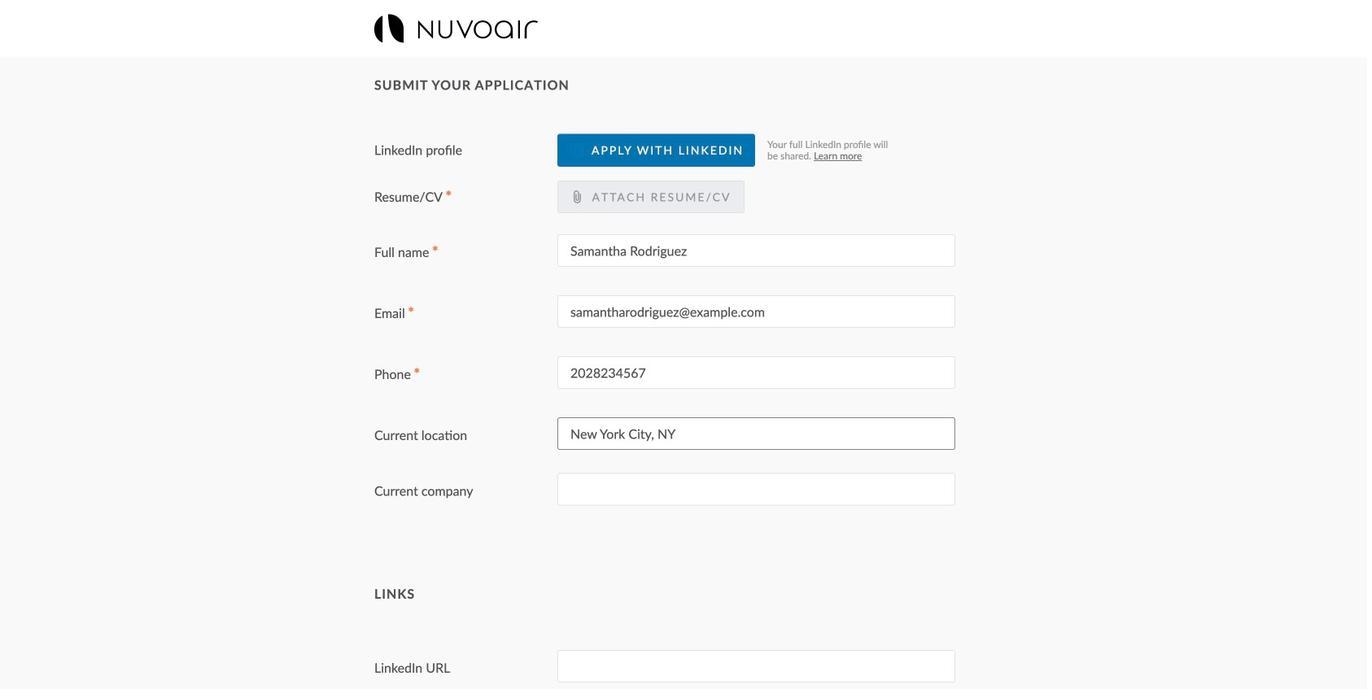 Task type: locate. For each thing, give the bounding box(es) containing it.
None text field
[[557, 235, 955, 267], [557, 418, 955, 450], [557, 473, 955, 506], [557, 235, 955, 267], [557, 418, 955, 450], [557, 473, 955, 506]]

None email field
[[557, 296, 955, 328]]

paperclip image
[[570, 190, 583, 203]]

None text field
[[557, 357, 955, 389], [557, 650, 955, 683], [557, 357, 955, 389], [557, 650, 955, 683]]



Task type: describe. For each thing, give the bounding box(es) containing it.
nuvoair logo image
[[374, 14, 538, 43]]



Task type: vqa. For each thing, say whether or not it's contained in the screenshot.
Klarna logo
no



